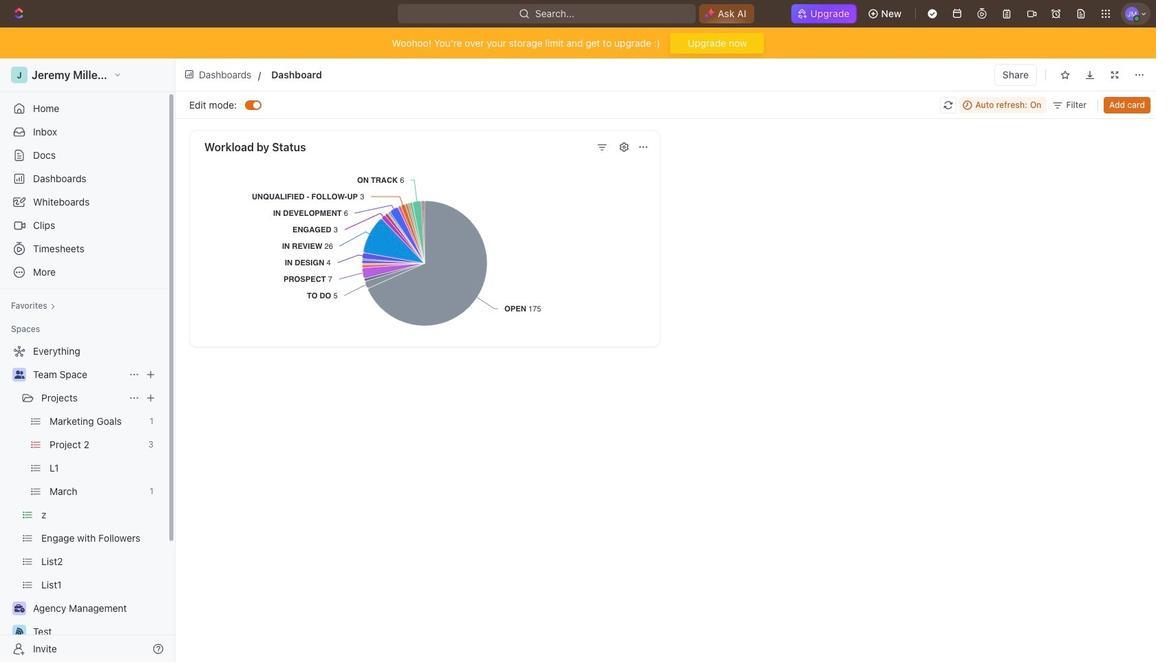 Task type: describe. For each thing, give the bounding box(es) containing it.
business time image
[[14, 605, 24, 613]]

jeremy miller's workspace, , element
[[11, 67, 28, 83]]

tree inside sidebar navigation
[[6, 341, 162, 663]]

pizza slice image
[[15, 628, 23, 637]]



Task type: locate. For each thing, give the bounding box(es) containing it.
None text field
[[271, 66, 577, 83]]

sidebar navigation
[[0, 59, 178, 663]]

tree
[[6, 341, 162, 663]]

user group image
[[14, 371, 24, 379]]



Task type: vqa. For each thing, say whether or not it's contained in the screenshot.
business time image at the left bottom of page
yes



